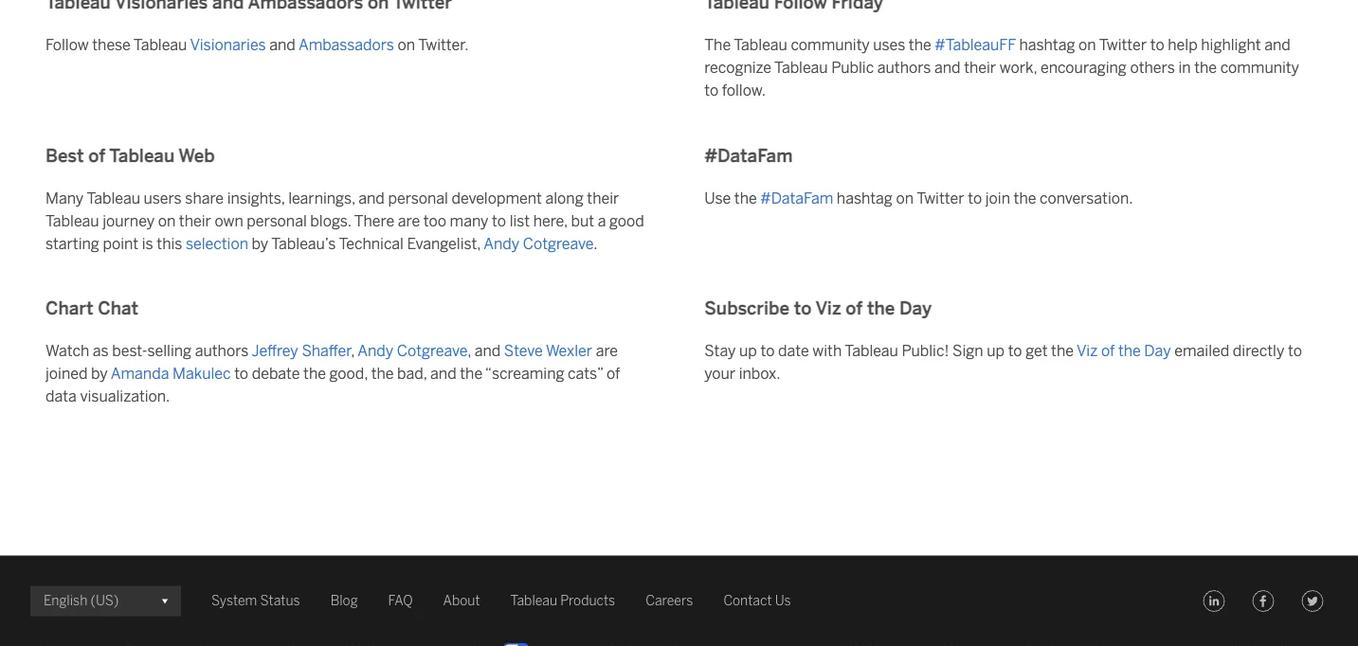 Task type: locate. For each thing, give the bounding box(es) containing it.
andy cotgreave link down here,
[[484, 235, 594, 253]]

to left get
[[1009, 343, 1023, 361]]

.
[[594, 235, 598, 253]]

hashtag on twitter to help highlight and recognize tableau public authors and their work, encouraging others in the community to follow.
[[705, 36, 1300, 100]]

on up encouraging in the top right of the page
[[1079, 36, 1097, 54]]

0 vertical spatial authors
[[878, 59, 931, 77]]

twitter.
[[418, 36, 469, 54]]

tableau left products
[[511, 594, 558, 609]]

0 vertical spatial are
[[398, 212, 420, 230]]

1 vertical spatial day
[[1145, 343, 1172, 361]]

use the #datafam hashtag on twitter to join the conversation.
[[705, 189, 1134, 207]]

the right join
[[1014, 189, 1037, 207]]

chart chat
[[46, 298, 138, 319]]

evangelist,
[[407, 235, 481, 253]]

learnings,
[[288, 189, 355, 207]]

andy down list
[[484, 235, 520, 253]]

day
[[900, 298, 932, 319], [1145, 343, 1172, 361]]

ambassadors
[[299, 36, 394, 54]]

0 vertical spatial day
[[900, 298, 932, 319]]

faq
[[388, 594, 413, 609]]

1 up from the left
[[740, 343, 757, 361]]

2 up from the left
[[987, 343, 1005, 361]]

follow these tableau visionaries and ambassadors on twitter.
[[46, 36, 469, 54]]

, up good,
[[351, 343, 355, 361]]

community
[[791, 36, 870, 54], [1221, 59, 1300, 77]]

their
[[964, 59, 997, 77], [587, 189, 619, 207], [179, 212, 211, 230]]

1 horizontal spatial authors
[[878, 59, 931, 77]]

#datafam
[[705, 145, 793, 166], [761, 189, 834, 207]]

0 horizontal spatial hashtag
[[837, 189, 893, 207]]

1 vertical spatial authors
[[195, 343, 249, 361]]

personal up too
[[388, 189, 448, 207]]

1 horizontal spatial andy
[[484, 235, 520, 253]]

authors
[[878, 59, 931, 77], [195, 343, 249, 361]]

are inside many tableau users share insights, learnings, and personal development along their tableau journey on their own personal blogs. there are too many to list here, but a good starting point is this
[[398, 212, 420, 230]]

to debate the good, the bad, and the "screaming cats" of data visualization.
[[46, 365, 620, 406]]

insights,
[[227, 189, 285, 207]]

to left debate
[[234, 365, 248, 383]]

2 horizontal spatial their
[[964, 59, 997, 77]]

community down highlight
[[1221, 59, 1300, 77]]

by right the selection
[[252, 235, 268, 253]]

amanda makulec link
[[111, 365, 231, 383]]

but
[[571, 212, 595, 230]]

#datafam link
[[761, 189, 834, 207]]

visionaries link
[[190, 36, 266, 54]]

hashtag right #datafam link
[[837, 189, 893, 207]]

the
[[909, 36, 932, 54], [1195, 59, 1217, 77], [735, 189, 757, 207], [1014, 189, 1037, 207], [868, 298, 895, 319], [1052, 343, 1074, 361], [1119, 343, 1141, 361], [303, 365, 326, 383], [371, 365, 394, 383], [460, 365, 483, 383]]

system status
[[211, 594, 300, 609]]

the inside hashtag on twitter to help highlight and recognize tableau public authors and their work, encouraging others in the community to follow.
[[1195, 59, 1217, 77]]

are inside are joined by
[[596, 343, 618, 361]]

the right use
[[735, 189, 757, 207]]

1 horizontal spatial andy cotgreave link
[[484, 235, 594, 253]]

0 vertical spatial cotgreave
[[523, 235, 594, 253]]

1 horizontal spatial viz
[[1077, 343, 1098, 361]]

twitter left join
[[917, 189, 965, 207]]

up
[[740, 343, 757, 361], [987, 343, 1005, 361]]

community inside hashtag on twitter to help highlight and recognize tableau public authors and their work, encouraging others in the community to follow.
[[1221, 59, 1300, 77]]

andy cotgreave link for chart chat
[[358, 343, 468, 361]]

the left "bad,"
[[371, 365, 394, 383]]

many
[[450, 212, 489, 230]]

1 , from the left
[[351, 343, 355, 361]]

up right sign
[[987, 343, 1005, 361]]

on up the "this"
[[158, 212, 176, 230]]

0 horizontal spatial ,
[[351, 343, 355, 361]]

0 horizontal spatial andy cotgreave link
[[358, 343, 468, 361]]

0 vertical spatial hashtag
[[1020, 36, 1076, 54]]

by down the as
[[91, 365, 108, 383]]

1 vertical spatial cotgreave
[[397, 343, 468, 361]]

up up inbox.
[[740, 343, 757, 361]]

#datafam right use
[[761, 189, 834, 207]]

directly
[[1233, 343, 1285, 361]]

watch as best-selling authors jeffrey shaffer , andy cotgreave , and steve wexler
[[46, 343, 593, 361]]

1 horizontal spatial up
[[987, 343, 1005, 361]]

hashtag
[[1020, 36, 1076, 54], [837, 189, 893, 207]]

to right directly
[[1289, 343, 1303, 361]]

share
[[185, 189, 224, 207]]

blog link
[[331, 590, 358, 613]]

english (us)
[[44, 594, 119, 609]]

andy cotgreave link
[[484, 235, 594, 253], [358, 343, 468, 361]]

day up public!
[[900, 298, 932, 319]]

0 vertical spatial by
[[252, 235, 268, 253]]

debate
[[252, 365, 300, 383]]

to left list
[[492, 212, 506, 230]]

hashtag inside hashtag on twitter to help highlight and recognize tableau public authors and their work, encouraging others in the community to follow.
[[1020, 36, 1076, 54]]

1 horizontal spatial are
[[596, 343, 618, 361]]

best-
[[112, 343, 148, 361]]

1 horizontal spatial by
[[252, 235, 268, 253]]

0 horizontal spatial community
[[791, 36, 870, 54]]

1 vertical spatial andy cotgreave link
[[358, 343, 468, 361]]

on
[[398, 36, 415, 54], [1079, 36, 1097, 54], [896, 189, 914, 207], [158, 212, 176, 230]]

0 horizontal spatial are
[[398, 212, 420, 230]]

contact us link
[[724, 590, 791, 613]]

and up "there" at the left top
[[359, 189, 385, 207]]

the left "screaming at the left of page
[[460, 365, 483, 383]]

about
[[443, 594, 480, 609]]

day left emailed
[[1145, 343, 1172, 361]]

1 vertical spatial twitter
[[917, 189, 965, 207]]

are up cats" on the bottom left of page
[[596, 343, 618, 361]]

1 horizontal spatial community
[[1221, 59, 1300, 77]]

status
[[260, 594, 300, 609]]

tableau products
[[511, 594, 615, 609]]

1 vertical spatial #datafam
[[761, 189, 834, 207]]

amanda
[[111, 365, 169, 383]]

and
[[270, 36, 296, 54], [1265, 36, 1291, 54], [935, 59, 961, 77], [359, 189, 385, 207], [475, 343, 501, 361], [431, 365, 457, 383]]

tableau up the starting
[[46, 212, 99, 230]]

careers link
[[646, 590, 693, 613]]

selection link
[[186, 235, 248, 253]]

andy
[[484, 235, 520, 253], [358, 343, 394, 361]]

authors down uses
[[878, 59, 931, 77]]

their down share
[[179, 212, 211, 230]]

and right highlight
[[1265, 36, 1291, 54]]

twitter
[[1100, 36, 1147, 54], [917, 189, 965, 207]]

1 vertical spatial andy
[[358, 343, 394, 361]]

0 vertical spatial their
[[964, 59, 997, 77]]

and right visionaries
[[270, 36, 296, 54]]

as
[[93, 343, 109, 361]]

their up a
[[587, 189, 619, 207]]

1 horizontal spatial ,
[[468, 343, 471, 361]]

help
[[1168, 36, 1198, 54]]

to inside to debate the good, the bad, and the "screaming cats" of data visualization.
[[234, 365, 248, 383]]

1 vertical spatial viz
[[1077, 343, 1098, 361]]

0 vertical spatial andy
[[484, 235, 520, 253]]

personal down insights,
[[247, 212, 307, 230]]

best of tableau web
[[46, 145, 215, 166]]

tableau up users
[[109, 145, 175, 166]]

conversation.
[[1040, 189, 1134, 207]]

community up public
[[791, 36, 870, 54]]

andy cotgreave link up "bad,"
[[358, 343, 468, 361]]

visualization.
[[80, 388, 170, 406]]

and right "bad,"
[[431, 365, 457, 383]]

0 horizontal spatial personal
[[247, 212, 307, 230]]

cotgreave down here,
[[523, 235, 594, 253]]

and inside to debate the good, the bad, and the "screaming cats" of data visualization.
[[431, 365, 457, 383]]

about link
[[443, 590, 480, 613]]

to up date
[[794, 298, 812, 319]]

selected language element
[[44, 587, 168, 617]]

hashtag up "work," at the right
[[1020, 36, 1076, 54]]

1 vertical spatial community
[[1221, 59, 1300, 77]]

on left join
[[896, 189, 914, 207]]

1 horizontal spatial their
[[587, 189, 619, 207]]

are left too
[[398, 212, 420, 230]]

is
[[142, 235, 153, 253]]

1 horizontal spatial personal
[[388, 189, 448, 207]]

cotgreave up "bad,"
[[397, 343, 468, 361]]

blogs.
[[310, 212, 351, 230]]

0 vertical spatial andy cotgreave link
[[484, 235, 594, 253]]

contact us
[[724, 594, 791, 609]]

to up inbox.
[[761, 343, 775, 361]]

technical
[[339, 235, 404, 253]]

the right in
[[1195, 59, 1217, 77]]

the right get
[[1052, 343, 1074, 361]]

jeffrey shaffer link
[[252, 343, 351, 361]]

, left steve
[[468, 343, 471, 361]]

0 horizontal spatial by
[[91, 365, 108, 383]]

are joined by
[[46, 343, 618, 383]]

1 horizontal spatial twitter
[[1100, 36, 1147, 54]]

steve wexler link
[[504, 343, 593, 361]]

0 horizontal spatial up
[[740, 343, 757, 361]]

0 vertical spatial personal
[[388, 189, 448, 207]]

of right get
[[1102, 343, 1115, 361]]

journey
[[103, 212, 155, 230]]

on inside hashtag on twitter to help highlight and recognize tableau public authors and their work, encouraging others in the community to follow.
[[1079, 36, 1097, 54]]

faq link
[[388, 590, 413, 613]]

#datafam up use
[[705, 145, 793, 166]]

twitter up others
[[1100, 36, 1147, 54]]

1 horizontal spatial hashtag
[[1020, 36, 1076, 54]]

1 vertical spatial by
[[91, 365, 108, 383]]

authors up "makulec"
[[195, 343, 249, 361]]

andy up good,
[[358, 343, 394, 361]]

viz right get
[[1077, 343, 1098, 361]]

personal
[[388, 189, 448, 207], [247, 212, 307, 230]]

many
[[46, 189, 84, 207]]

tableau's
[[271, 235, 336, 253]]

the up stay up to date with tableau public! sign up to get the viz of the day
[[868, 298, 895, 319]]

0 vertical spatial twitter
[[1100, 36, 1147, 54]]

of right cats" on the bottom left of page
[[607, 365, 620, 383]]

0 horizontal spatial twitter
[[917, 189, 965, 207]]

1 vertical spatial hashtag
[[837, 189, 893, 207]]

joined
[[46, 365, 88, 383]]

0 horizontal spatial viz
[[816, 298, 842, 319]]

inbox.
[[739, 365, 781, 383]]

highlight
[[1202, 36, 1262, 54]]

cotgreave
[[523, 235, 594, 253], [397, 343, 468, 361]]

2 vertical spatial their
[[179, 212, 211, 230]]

tableau left public
[[775, 59, 828, 77]]

viz
[[816, 298, 842, 319], [1077, 343, 1098, 361]]

1 vertical spatial are
[[596, 343, 618, 361]]

blog
[[331, 594, 358, 609]]

bad,
[[397, 365, 427, 383]]

(us)
[[91, 594, 119, 609]]

products
[[561, 594, 615, 609]]

viz up with
[[816, 298, 842, 319]]

1 vertical spatial personal
[[247, 212, 307, 230]]

0 horizontal spatial andy
[[358, 343, 394, 361]]

their down '#tableauff' link
[[964, 59, 997, 77]]

tableau inside hashtag on twitter to help highlight and recognize tableau public authors and their work, encouraging others in the community to follow.
[[775, 59, 828, 77]]



Task type: describe. For each thing, give the bounding box(es) containing it.
ambassadors link
[[299, 36, 394, 54]]

public
[[832, 59, 874, 77]]

subscribe
[[705, 298, 790, 319]]

tableau right the these
[[134, 36, 187, 54]]

#tableauff
[[935, 36, 1016, 54]]

point
[[103, 235, 139, 253]]

to left join
[[968, 189, 982, 207]]

0 horizontal spatial their
[[179, 212, 211, 230]]

2 , from the left
[[468, 343, 471, 361]]

emailed directly to your inbox.
[[705, 343, 1303, 383]]

follow
[[46, 36, 89, 54]]

best
[[46, 145, 84, 166]]

in
[[1179, 59, 1191, 77]]

encouraging
[[1041, 59, 1127, 77]]

uses
[[874, 36, 906, 54]]

0 horizontal spatial day
[[900, 298, 932, 319]]

date
[[778, 343, 809, 361]]

#tableauff link
[[935, 36, 1016, 54]]

good,
[[330, 365, 368, 383]]

stay up to date with tableau public! sign up to get the viz of the day
[[705, 343, 1172, 361]]

1 horizontal spatial cotgreave
[[523, 235, 594, 253]]

others
[[1131, 59, 1176, 77]]

to left follow.
[[705, 82, 719, 100]]

us
[[775, 594, 791, 609]]

good
[[610, 212, 645, 230]]

get
[[1026, 343, 1048, 361]]

amanda makulec
[[111, 365, 231, 383]]

1 vertical spatial their
[[587, 189, 619, 207]]

authors inside hashtag on twitter to help highlight and recognize tableau public authors and their work, encouraging others in the community to follow.
[[878, 59, 931, 77]]

selection
[[186, 235, 248, 253]]

of up stay up to date with tableau public! sign up to get the viz of the day
[[846, 298, 863, 319]]

follow.
[[722, 82, 766, 100]]

shaffer
[[302, 343, 351, 361]]

chat
[[98, 298, 138, 319]]

system status link
[[211, 590, 300, 613]]

stay
[[705, 343, 736, 361]]

by inside are joined by
[[91, 365, 108, 383]]

too
[[424, 212, 447, 230]]

tableau products link
[[511, 590, 615, 613]]

users
[[144, 189, 182, 207]]

wexler
[[546, 343, 593, 361]]

their inside hashtag on twitter to help highlight and recognize tableau public authors and their work, encouraging others in the community to follow.
[[964, 59, 997, 77]]

twitter inside hashtag on twitter to help highlight and recognize tableau public authors and their work, encouraging others in the community to follow.
[[1100, 36, 1147, 54]]

tableau up recognize
[[734, 36, 788, 54]]

0 vertical spatial #datafam
[[705, 145, 793, 166]]

the tableau community uses the #tableauff
[[705, 36, 1016, 54]]

the down watch as best-selling authors jeffrey shaffer , andy cotgreave , and steve wexler
[[303, 365, 326, 383]]

the left emailed
[[1119, 343, 1141, 361]]

and left steve
[[475, 343, 501, 361]]

tableau right with
[[845, 343, 899, 361]]

these
[[92, 36, 131, 54]]

makulec
[[173, 365, 231, 383]]

selection by tableau's technical evangelist, andy cotgreave .
[[186, 235, 598, 253]]

there
[[354, 212, 395, 230]]

use
[[705, 189, 731, 207]]

and down #tableauff
[[935, 59, 961, 77]]

and inside many tableau users share insights, learnings, and personal development along their tableau journey on their own personal blogs. there are too many to list here, but a good starting point is this
[[359, 189, 385, 207]]

1 horizontal spatial day
[[1145, 343, 1172, 361]]

0 vertical spatial viz
[[816, 298, 842, 319]]

visionaries
[[190, 36, 266, 54]]

this
[[157, 235, 182, 253]]

work,
[[1000, 59, 1038, 77]]

on left twitter.
[[398, 36, 415, 54]]

here,
[[534, 212, 568, 230]]

the
[[705, 36, 731, 54]]

to inside many tableau users share insights, learnings, and personal development along their tableau journey on their own personal blogs. there are too many to list here, but a good starting point is this
[[492, 212, 506, 230]]

0 horizontal spatial authors
[[195, 343, 249, 361]]

"screaming
[[485, 365, 565, 383]]

chart
[[46, 298, 93, 319]]

andy cotgreave link for best of tableau web
[[484, 235, 594, 253]]

emailed
[[1175, 343, 1230, 361]]

on inside many tableau users share insights, learnings, and personal development along their tableau journey on their own personal blogs. there are too many to list here, but a good starting point is this
[[158, 212, 176, 230]]

with
[[813, 343, 842, 361]]

jeffrey
[[252, 343, 298, 361]]

english
[[44, 594, 88, 609]]

of inside to debate the good, the bad, and the "screaming cats" of data visualization.
[[607, 365, 620, 383]]

watch
[[46, 343, 89, 361]]

tableau up journey
[[87, 189, 140, 207]]

sign
[[953, 343, 984, 361]]

starting
[[46, 235, 99, 253]]

0 vertical spatial community
[[791, 36, 870, 54]]

of right best
[[88, 145, 105, 166]]

data
[[46, 388, 77, 406]]

join
[[986, 189, 1011, 207]]

cats"
[[568, 365, 603, 383]]

to up others
[[1151, 36, 1165, 54]]

to inside emailed directly to your inbox.
[[1289, 343, 1303, 361]]

0 horizontal spatial cotgreave
[[397, 343, 468, 361]]

careers
[[646, 594, 693, 609]]

viz of the day link
[[1077, 343, 1172, 361]]

your
[[705, 365, 736, 383]]

own
[[215, 212, 243, 230]]

system
[[211, 594, 257, 609]]

contact
[[724, 594, 772, 609]]

along
[[546, 189, 584, 207]]

selling
[[148, 343, 192, 361]]

the right uses
[[909, 36, 932, 54]]

development
[[452, 189, 542, 207]]

a
[[598, 212, 606, 230]]



Task type: vqa. For each thing, say whether or not it's contained in the screenshot.
2019 Boston Marathon Results (Tableau Public)
no



